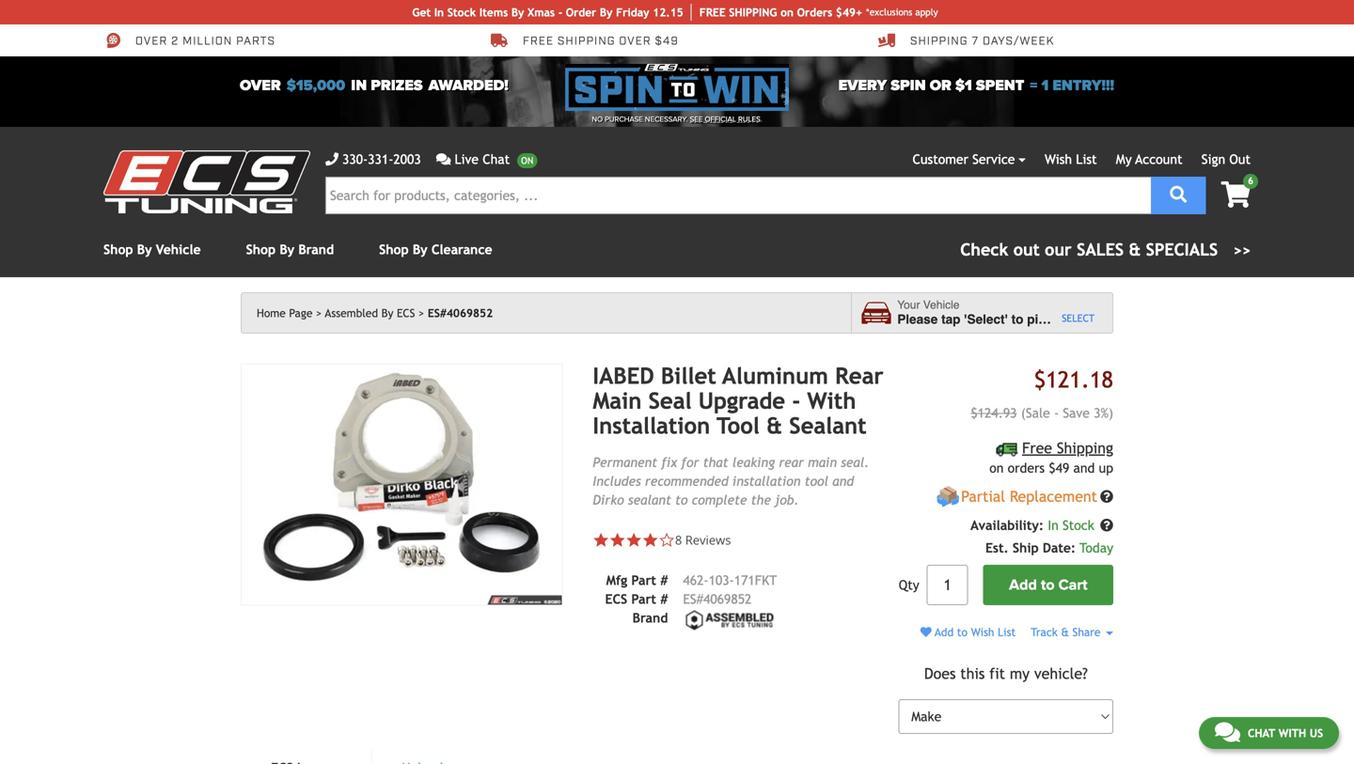 Task type: describe. For each thing, give the bounding box(es) containing it.
shop for shop by vehicle
[[103, 242, 133, 257]]

entry!!!
[[1053, 77, 1115, 95]]

us
[[1310, 727, 1324, 740]]

qty
[[899, 578, 920, 593]]

.
[[761, 115, 763, 124]]

1
[[1042, 77, 1049, 95]]

free for shipping
[[523, 34, 554, 49]]

sealant
[[790, 413, 867, 439]]

ping
[[753, 6, 778, 19]]

upgrade
[[699, 388, 786, 414]]

days/week
[[983, 34, 1055, 49]]

select link
[[1062, 311, 1095, 327]]

es#
[[683, 592, 704, 608]]

get
[[412, 6, 431, 19]]

0 horizontal spatial on
[[781, 6, 794, 19]]

wish list link
[[1045, 152, 1098, 167]]

'select'
[[965, 312, 1008, 327]]

customer
[[913, 152, 969, 167]]

no
[[592, 115, 603, 124]]

necessary.
[[645, 115, 688, 124]]

free ship ping on orders $49+ *exclusions apply
[[700, 6, 939, 19]]

by for shop by clearance
[[413, 242, 428, 257]]

free shipping image
[[997, 444, 1019, 457]]

es#4069852
[[428, 307, 493, 320]]

0 horizontal spatial ecs
[[397, 307, 415, 320]]

share
[[1073, 626, 1101, 639]]

free
[[700, 6, 726, 19]]

vehicle
[[1067, 312, 1111, 327]]

question circle image for in stock
[[1101, 519, 1114, 533]]

$124.93 (sale - save 3%)
[[971, 406, 1114, 421]]

7
[[972, 34, 979, 49]]

331-
[[368, 152, 394, 167]]

in for get
[[434, 6, 444, 19]]

free for shipping
[[1023, 440, 1053, 457]]

no purchase necessary. see official rules .
[[592, 115, 763, 124]]

& for sales
[[1130, 240, 1141, 260]]

sign out link
[[1202, 152, 1251, 167]]

this product is lifetime replacement eligible image
[[937, 486, 960, 509]]

up
[[1099, 461, 1114, 476]]

that
[[703, 456, 729, 471]]

partial
[[962, 489, 1006, 506]]

shopping cart image
[[1222, 182, 1251, 208]]

shop for shop by clearance
[[379, 242, 409, 257]]

(sale
[[1022, 406, 1051, 421]]

$15,000
[[287, 77, 346, 95]]

rules
[[739, 115, 761, 124]]

8
[[675, 532, 682, 549]]

availability:
[[971, 519, 1044, 534]]

rear
[[779, 456, 804, 471]]

search image
[[1171, 186, 1188, 203]]

free shipping over $49
[[523, 34, 679, 49]]

please
[[898, 312, 938, 327]]

$124.93
[[971, 406, 1018, 421]]

comments image for live
[[436, 153, 451, 166]]

for
[[682, 456, 699, 471]]

462-103-171fkt ecs part #
[[605, 574, 777, 608]]

assembled by ecs image
[[683, 609, 778, 633]]

1 star image from the left
[[593, 533, 610, 549]]

shop by vehicle link
[[103, 242, 201, 257]]

xmas
[[528, 6, 555, 19]]

pick
[[1028, 312, 1053, 327]]

by for assembled by ecs
[[382, 307, 394, 320]]

by for shop by vehicle
[[137, 242, 152, 257]]

my account
[[1117, 152, 1183, 167]]

every
[[839, 77, 887, 95]]

my
[[1010, 665, 1030, 683]]

to inside permanent fix for that leaking rear main seal. includes recommended installation tool and dirko sealant to complete the job.
[[676, 493, 688, 508]]

ship
[[1013, 541, 1039, 556]]

does this fit my vehicle?
[[925, 665, 1088, 683]]

to right heart icon
[[958, 626, 968, 639]]

to inside button
[[1041, 577, 1055, 595]]

0 horizontal spatial list
[[998, 626, 1016, 639]]

a
[[1057, 312, 1064, 327]]

add to wish list link
[[921, 626, 1016, 639]]

by right the order
[[600, 6, 613, 19]]

main
[[593, 388, 642, 414]]

iabed billet aluminum rear main seal upgrade - with installation tool & sealant
[[593, 363, 884, 439]]

comments image for chat
[[1215, 722, 1241, 744]]

items
[[480, 6, 508, 19]]

with
[[1279, 727, 1307, 740]]

by left xmas
[[512, 6, 524, 19]]

reviews
[[686, 532, 731, 549]]

1 horizontal spatial wish
[[1045, 152, 1073, 167]]

free shipping on orders $49 and up
[[990, 440, 1114, 476]]

shipping
[[558, 34, 616, 49]]

in for availability:
[[1048, 519, 1059, 534]]

see
[[690, 115, 703, 124]]

1 part from the top
[[632, 574, 657, 589]]

live
[[455, 152, 479, 167]]

2 star image from the left
[[610, 533, 626, 549]]

stock for get
[[448, 6, 476, 19]]

spin
[[891, 77, 926, 95]]

3 star image from the left
[[626, 533, 643, 549]]

mfg
[[606, 574, 628, 589]]

shop by vehicle
[[103, 242, 201, 257]]

0 horizontal spatial -
[[559, 6, 563, 19]]

add to cart
[[1010, 577, 1088, 595]]

track & share
[[1031, 626, 1105, 639]]

es# 4069852 brand
[[633, 592, 752, 626]]

0 horizontal spatial shipping
[[911, 34, 969, 49]]

mfg part #
[[606, 574, 668, 589]]

fit
[[990, 665, 1006, 683]]

with
[[808, 388, 857, 414]]

million
[[183, 34, 233, 49]]

8 reviews link
[[675, 532, 731, 549]]

permanent
[[593, 456, 658, 471]]

empty star image
[[659, 533, 675, 549]]

specials
[[1147, 240, 1219, 260]]

tap
[[942, 312, 961, 327]]

this
[[961, 665, 985, 683]]

parts
[[236, 34, 276, 49]]

billet
[[661, 363, 717, 390]]

out
[[1230, 152, 1251, 167]]

sealant
[[628, 493, 672, 508]]

add to wish list
[[932, 626, 1016, 639]]

add for add to cart
[[1010, 577, 1038, 595]]

on inside free shipping on orders $49 and up
[[990, 461, 1004, 476]]

- inside iabed billet aluminum rear main seal upgrade - with installation tool & sealant
[[793, 388, 801, 414]]

tool
[[717, 413, 760, 439]]

$49 inside free shipping on orders $49 and up
[[1049, 461, 1070, 476]]

aluminum
[[723, 363, 829, 390]]



Task type: vqa. For each thing, say whether or not it's contained in the screenshot.
Heavy
no



Task type: locate. For each thing, give the bounding box(es) containing it.
and down seal.
[[833, 474, 854, 489]]

chat right live
[[483, 152, 510, 167]]

to
[[1012, 312, 1024, 327], [676, 493, 688, 508], [1041, 577, 1055, 595], [958, 626, 968, 639]]

on down free shipping image
[[990, 461, 1004, 476]]

1 vertical spatial free
[[1023, 440, 1053, 457]]

shop by brand link
[[246, 242, 334, 257]]

chat with us
[[1248, 727, 1324, 740]]

in
[[434, 6, 444, 19], [1048, 519, 1059, 534]]

star image left 8
[[643, 533, 659, 549]]

service
[[973, 152, 1016, 167]]

1 vertical spatial brand
[[633, 611, 668, 626]]

to left cart
[[1041, 577, 1055, 595]]

0 horizontal spatial chat
[[483, 152, 510, 167]]

seal.
[[841, 456, 870, 471]]

1 vertical spatial add
[[935, 626, 954, 639]]

to down recommended
[[676, 493, 688, 508]]

0 horizontal spatial brand
[[299, 242, 334, 257]]

1 vertical spatial stock
[[1063, 519, 1095, 534]]

by up home page link
[[280, 242, 295, 257]]

0 vertical spatial stock
[[448, 6, 476, 19]]

ecs down mfg at left
[[605, 592, 628, 608]]

1 vertical spatial chat
[[1248, 727, 1276, 740]]

0 horizontal spatial shop
[[103, 242, 133, 257]]

0 vertical spatial wish
[[1045, 152, 1073, 167]]

1 vertical spatial $49
[[1049, 461, 1070, 476]]

comments image inside chat with us link
[[1215, 722, 1241, 744]]

0 vertical spatial chat
[[483, 152, 510, 167]]

0 vertical spatial in
[[434, 6, 444, 19]]

stock for availability:
[[1063, 519, 1095, 534]]

shipping up up
[[1057, 440, 1114, 457]]

in right get
[[434, 6, 444, 19]]

0 horizontal spatial comments image
[[436, 153, 451, 166]]

1 vertical spatial list
[[998, 626, 1016, 639]]

star image up mfg at left
[[610, 533, 626, 549]]

0 horizontal spatial vehicle
[[156, 242, 201, 257]]

brand for es# 4069852 brand
[[633, 611, 668, 626]]

2 part from the top
[[632, 592, 657, 608]]

add down ship
[[1010, 577, 1038, 595]]

official
[[705, 115, 737, 124]]

friday
[[616, 6, 650, 19]]

orders
[[1008, 461, 1045, 476]]

1 vertical spatial shipping
[[1057, 440, 1114, 457]]

1 horizontal spatial ecs
[[605, 592, 628, 608]]

vehicle up tap
[[924, 299, 960, 312]]

over 2 million parts
[[135, 34, 276, 49]]

$49 up replacement
[[1049, 461, 1070, 476]]

stock up today
[[1063, 519, 1095, 534]]

track & share button
[[1031, 626, 1114, 639]]

2 question circle image from the top
[[1101, 519, 1114, 533]]

0 vertical spatial ecs
[[397, 307, 415, 320]]

1 horizontal spatial free
[[1023, 440, 1053, 457]]

seal
[[649, 388, 692, 414]]

=
[[1031, 77, 1038, 95]]

None text field
[[927, 566, 969, 606]]

cart
[[1059, 577, 1088, 595]]

add for add to wish list
[[935, 626, 954, 639]]

0 horizontal spatial wish
[[972, 626, 995, 639]]

free up orders on the bottom right
[[1023, 440, 1053, 457]]

& for track
[[1062, 626, 1070, 639]]

shipping 7 days/week
[[911, 34, 1055, 49]]

brand for shop by brand
[[299, 242, 334, 257]]

ecs tuning 'spin to win' contest logo image
[[565, 64, 789, 111]]

over left 2
[[135, 34, 168, 49]]

vehicle?
[[1035, 665, 1088, 683]]

0 horizontal spatial &
[[767, 413, 783, 439]]

to left pick
[[1012, 312, 1024, 327]]

0 horizontal spatial in
[[434, 6, 444, 19]]

question circle image for partial replacement
[[1101, 491, 1114, 504]]

sales & specials
[[1077, 240, 1219, 260]]

0 vertical spatial comments image
[[436, 153, 451, 166]]

2 horizontal spatial &
[[1130, 240, 1141, 260]]

1 vertical spatial over
[[240, 77, 281, 95]]

includes
[[593, 474, 641, 489]]

add to cart button
[[984, 566, 1114, 606]]

6 link
[[1207, 174, 1259, 210]]

$49 down 12.15
[[655, 34, 679, 49]]

shop
[[103, 242, 133, 257], [246, 242, 276, 257], [379, 242, 409, 257]]

1 vertical spatial part
[[632, 592, 657, 608]]

1 shop from the left
[[103, 242, 133, 257]]

1 horizontal spatial over
[[240, 77, 281, 95]]

2 shop from the left
[[246, 242, 276, 257]]

0 vertical spatial &
[[1130, 240, 1141, 260]]

sales
[[1077, 240, 1124, 260]]

recommended
[[645, 474, 729, 489]]

home page link
[[257, 307, 322, 320]]

- left save
[[1055, 406, 1059, 421]]

1 vertical spatial &
[[767, 413, 783, 439]]

permanent fix for that leaking rear main seal. includes recommended installation tool and dirko sealant to complete the job.
[[593, 456, 870, 508]]

over for over $15,000 in prizes
[[240, 77, 281, 95]]

clearance
[[432, 242, 493, 257]]

and left up
[[1074, 461, 1095, 476]]

& right sales
[[1130, 240, 1141, 260]]

# left 462-
[[661, 574, 668, 589]]

select
[[1062, 313, 1095, 325]]

free inside free shipping on orders $49 and up
[[1023, 440, 1053, 457]]

0 vertical spatial add
[[1010, 577, 1038, 595]]

0 vertical spatial brand
[[299, 242, 334, 257]]

0 horizontal spatial free
[[523, 34, 554, 49]]

by left clearance
[[413, 242, 428, 257]]

comments image
[[436, 153, 451, 166], [1215, 722, 1241, 744]]

8 reviews
[[675, 532, 731, 549]]

over $15,000 in prizes
[[240, 77, 423, 95]]

shipping inside free shipping on orders $49 and up
[[1057, 440, 1114, 457]]

star image
[[593, 533, 610, 549], [610, 533, 626, 549], [626, 533, 643, 549], [643, 533, 659, 549]]

comments image left chat with us at the bottom right of page
[[1215, 722, 1241, 744]]

the
[[751, 493, 771, 508]]

1 horizontal spatial $49
[[1049, 461, 1070, 476]]

0 vertical spatial on
[[781, 6, 794, 19]]

& right track
[[1062, 626, 1070, 639]]

0 vertical spatial vehicle
[[156, 242, 201, 257]]

and inside permanent fix for that leaking rear main seal. includes recommended installation tool and dirko sealant to complete the job.
[[833, 474, 854, 489]]

0 horizontal spatial add
[[935, 626, 954, 639]]

on right ping
[[781, 6, 794, 19]]

shop for shop by brand
[[246, 242, 276, 257]]

star image left the empty star 'icon'
[[626, 533, 643, 549]]

1 vertical spatial vehicle
[[924, 299, 960, 312]]

over
[[619, 34, 652, 49]]

question circle image
[[1101, 491, 1114, 504], [1101, 519, 1114, 533]]

live chat
[[455, 152, 510, 167]]

est.
[[986, 541, 1009, 556]]

0 horizontal spatial and
[[833, 474, 854, 489]]

1 horizontal spatial vehicle
[[924, 299, 960, 312]]

330-331-2003 link
[[326, 150, 421, 169]]

in up est. ship date: today
[[1048, 519, 1059, 534]]

by down ecs tuning image
[[137, 242, 152, 257]]

&
[[1130, 240, 1141, 260], [767, 413, 783, 439], [1062, 626, 1070, 639]]

0 vertical spatial free
[[523, 34, 554, 49]]

over for over 2 million parts
[[135, 34, 168, 49]]

part right mfg at left
[[632, 574, 657, 589]]

$49
[[655, 34, 679, 49], [1049, 461, 1070, 476]]

dirko
[[593, 493, 624, 508]]

& right "tool"
[[767, 413, 783, 439]]

ecs
[[397, 307, 415, 320], [605, 592, 628, 608]]

chat
[[483, 152, 510, 167], [1248, 727, 1276, 740]]

1 horizontal spatial brand
[[633, 611, 668, 626]]

1 horizontal spatial &
[[1062, 626, 1070, 639]]

shipping down the apply
[[911, 34, 969, 49]]

103-
[[709, 574, 735, 589]]

0 horizontal spatial stock
[[448, 6, 476, 19]]

1 vertical spatial ecs
[[605, 592, 628, 608]]

3 shop from the left
[[379, 242, 409, 257]]

1 horizontal spatial in
[[1048, 519, 1059, 534]]

0 vertical spatial question circle image
[[1101, 491, 1114, 504]]

list left track
[[998, 626, 1016, 639]]

1 horizontal spatial shop
[[246, 242, 276, 257]]

page
[[289, 307, 313, 320]]

0 horizontal spatial over
[[135, 34, 168, 49]]

spent
[[976, 77, 1025, 95]]

shop by brand
[[246, 242, 334, 257]]

add
[[1010, 577, 1038, 595], [935, 626, 954, 639]]

1 horizontal spatial -
[[793, 388, 801, 414]]

1 vertical spatial in
[[1048, 519, 1059, 534]]

your
[[898, 299, 921, 312]]

heart image
[[921, 627, 932, 639]]

customer service
[[913, 152, 1016, 167]]

1 horizontal spatial add
[[1010, 577, 1038, 595]]

1 vertical spatial comments image
[[1215, 722, 1241, 744]]

$1
[[956, 77, 973, 95]]

question circle image down up
[[1101, 491, 1114, 504]]

comments image inside live chat link
[[436, 153, 451, 166]]

0 vertical spatial part
[[632, 574, 657, 589]]

ecs inside 462-103-171fkt ecs part #
[[605, 592, 628, 608]]

1 # from the top
[[661, 574, 668, 589]]

wish
[[1045, 152, 1073, 167], [972, 626, 995, 639]]

part inside 462-103-171fkt ecs part #
[[632, 592, 657, 608]]

main
[[808, 456, 837, 471]]

*exclusions apply link
[[867, 5, 939, 19]]

by for shop by brand
[[280, 242, 295, 257]]

free
[[523, 34, 554, 49], [1023, 440, 1053, 457]]

stock left items
[[448, 6, 476, 19]]

1 vertical spatial wish
[[972, 626, 995, 639]]

phone image
[[326, 153, 339, 166]]

1 vertical spatial #
[[661, 592, 668, 608]]

shipping 7 days/week link
[[879, 32, 1055, 49]]

- left with
[[793, 388, 801, 414]]

0 vertical spatial #
[[661, 574, 668, 589]]

121.18
[[1046, 367, 1114, 393]]

add inside button
[[1010, 577, 1038, 595]]

question circle image up today
[[1101, 519, 1114, 533]]

2 # from the top
[[661, 592, 668, 608]]

0 vertical spatial $49
[[655, 34, 679, 49]]

brand down mfg part #
[[633, 611, 668, 626]]

1 horizontal spatial on
[[990, 461, 1004, 476]]

2 vertical spatial &
[[1062, 626, 1070, 639]]

see official rules link
[[690, 114, 761, 125]]

partial replacement
[[962, 489, 1098, 506]]

1 horizontal spatial stock
[[1063, 519, 1095, 534]]

assembled
[[325, 307, 378, 320]]

2 horizontal spatial -
[[1055, 406, 1059, 421]]

my
[[1117, 152, 1132, 167]]

on
[[781, 6, 794, 19], [990, 461, 1004, 476]]

star image down dirko
[[593, 533, 610, 549]]

1 horizontal spatial and
[[1074, 461, 1095, 476]]

orders
[[797, 6, 833, 19]]

chat left with
[[1248, 727, 1276, 740]]

to inside your vehicle please tap 'select' to pick a vehicle
[[1012, 312, 1024, 327]]

vehicle down ecs tuning image
[[156, 242, 201, 257]]

iabed
[[593, 363, 654, 390]]

assembled by ecs link
[[325, 307, 425, 320]]

by right assembled
[[382, 307, 394, 320]]

add right heart icon
[[935, 626, 954, 639]]

1 question circle image from the top
[[1101, 491, 1114, 504]]

0 vertical spatial list
[[1077, 152, 1098, 167]]

over 2 million parts link
[[103, 32, 276, 49]]

part down mfg part #
[[632, 592, 657, 608]]

1 horizontal spatial comments image
[[1215, 722, 1241, 744]]

1 horizontal spatial shipping
[[1057, 440, 1114, 457]]

# left es#
[[661, 592, 668, 608]]

brand inside "es# 4069852 brand"
[[633, 611, 668, 626]]

330-331-2003
[[342, 152, 421, 167]]

list left my
[[1077, 152, 1098, 167]]

wish right service
[[1045, 152, 1073, 167]]

sign
[[1202, 152, 1226, 167]]

apply
[[916, 7, 939, 17]]

6
[[1249, 175, 1254, 186]]

# inside 462-103-171fkt ecs part #
[[661, 592, 668, 608]]

0 horizontal spatial $49
[[655, 34, 679, 49]]

and inside free shipping on orders $49 and up
[[1074, 461, 1095, 476]]

vehicle inside your vehicle please tap 'select' to pick a vehicle
[[924, 299, 960, 312]]

2 horizontal spatial shop
[[379, 242, 409, 257]]

live chat link
[[436, 150, 538, 169]]

fix
[[662, 456, 678, 471]]

replacement
[[1010, 489, 1098, 506]]

ecs left es#4069852
[[397, 307, 415, 320]]

330-
[[342, 152, 368, 167]]

0 vertical spatial shipping
[[911, 34, 969, 49]]

free down xmas
[[523, 34, 554, 49]]

ecs tuning image
[[103, 151, 310, 214]]

over down parts
[[240, 77, 281, 95]]

#
[[661, 574, 668, 589], [661, 592, 668, 608]]

shop by clearance
[[379, 242, 493, 257]]

-
[[559, 6, 563, 19], [793, 388, 801, 414], [1055, 406, 1059, 421]]

1 vertical spatial on
[[990, 461, 1004, 476]]

- right xmas
[[559, 6, 563, 19]]

sign out
[[1202, 152, 1251, 167]]

1 horizontal spatial chat
[[1248, 727, 1276, 740]]

& inside iabed billet aluminum rear main seal upgrade - with installation tool & sealant
[[767, 413, 783, 439]]

es#4069852 - 462-103-171fkt - iabed billet aluminum rear main seal upgrade - with installation tool & sealant - permanent fix for that leaking rear main seal. includes recommended installation tool and dirko sealant to complete the job. - assembled by ecs - audi volkswagen image
[[241, 364, 563, 606]]

1 horizontal spatial list
[[1077, 152, 1098, 167]]

4 star image from the left
[[643, 533, 659, 549]]

brand up page at top left
[[299, 242, 334, 257]]

comments image left live
[[436, 153, 451, 166]]

1 vertical spatial question circle image
[[1101, 519, 1114, 533]]

wish up this
[[972, 626, 995, 639]]

0 vertical spatial over
[[135, 34, 168, 49]]

Search text field
[[326, 177, 1152, 215]]



